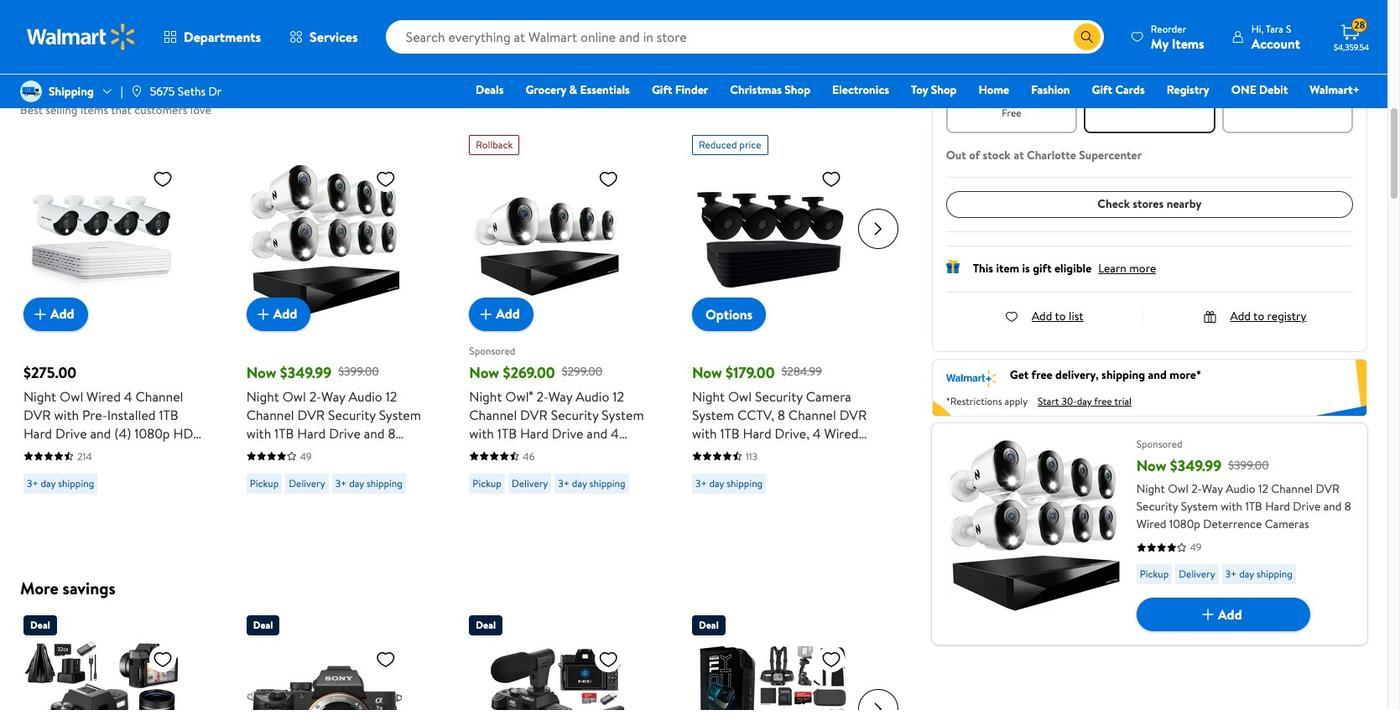 Task type: vqa. For each thing, say whether or not it's contained in the screenshot.
Night Owl Security Camera System CCTV, 8 Channel DVR with 1TB Hard Drive, 4 Wired 1080p HD Surveillance Bullet Cameras, Indoor Outdoor Cameras with Night Vision image
yes



Task type: locate. For each thing, give the bounding box(es) containing it.
2 deal from the left
[[253, 618, 273, 633]]

seths
[[178, 83, 206, 100]]

add to favorites list, nbd digital camera 48mp 4k video camera 3.0 inch flip screen camcorder youtube vlogging camera with wide angle lens and 16x digital zoom photography camera image
[[599, 649, 619, 670]]

out right one
[[1260, 92, 1278, 106]]

1 gift from the left
[[652, 81, 672, 98]]

1 shop from the left
[[785, 81, 811, 98]]

and
[[1148, 367, 1167, 384], [90, 424, 111, 443], [364, 424, 385, 443], [587, 424, 608, 443], [1324, 499, 1342, 515]]

sponsored up $269.00
[[469, 344, 515, 358]]

add to favorites list, night owl 2-way audio 12 channel dvr security system with 1tb hard drive and 8 wired 1080p deterrence cameras image
[[376, 168, 396, 189]]

1 horizontal spatial 4
[[611, 424, 619, 443]]

1tb inside now $179.00 $284.99 night owl security camera system cctv, 8 channel dvr with 1tb hard drive, 4 wired 1080p hd surveillance bullet cameras, indoor outdoor cameras with night vision
[[720, 424, 740, 443]]

intent image for shipping image
[[998, 49, 1025, 76]]

this right 'get'
[[1044, 10, 1068, 31]]

1 horizontal spatial this
[[1044, 10, 1068, 31]]

1 horizontal spatial night owl 2-way audio 12 channel dvr security system with 1tb hard drive and 8 wired 1080p deterrence cameras image
[[945, 437, 1123, 615]]

services button
[[275, 17, 372, 57]]

1 to from the left
[[1055, 308, 1066, 324]]

1080p inside now $179.00 $284.99 night owl security camera system cctv, 8 channel dvr with 1tb hard drive, 4 wired 1080p hd surveillance bullet cameras, indoor outdoor cameras with night vision
[[692, 443, 728, 461]]

to left "registry" in the top right of the page
[[1254, 308, 1265, 324]]

registry
[[1267, 308, 1307, 324]]

to for registry
[[1254, 308, 1265, 324]]

0 horizontal spatial shipping
[[49, 83, 94, 100]]

nearby inside button
[[1167, 196, 1202, 213]]

12 inside the now $349.99 $399.00 night owl 2-way audio 12 channel dvr security system with 1tb hard drive and 8 wired 1080p deterrence cameras
[[386, 387, 397, 406]]

0 vertical spatial this
[[1044, 10, 1068, 31]]

12 inside sponsored now $349.99 $399.00 night owl 2-way audio 12 channel dvr security system with 1tb hard drive and 8 wired 1080p deterrence cameras
[[1259, 481, 1269, 498]]

walmart+ link
[[1303, 81, 1368, 99]]

this inside popular items in this category best selling items that customers love
[[141, 78, 168, 101]]

wired inside the sponsored now $269.00 $299.00 night owl® 2-way audio 12 channel dvr security system with 1tb hard drive and 4 wired 1080p deterrence cameras
[[469, 443, 504, 461]]

now inside now $179.00 $284.99 night owl security camera system cctv, 8 channel dvr with 1tb hard drive, 4 wired 1080p hd surveillance bullet cameras, indoor outdoor cameras with night vision
[[692, 362, 722, 383]]

gift left cards
[[1092, 81, 1113, 98]]

1 vertical spatial sponsored
[[1137, 437, 1183, 452]]

0 vertical spatial night owl 2-way audio 12 channel dvr security system with 1tb hard drive and 8 wired 1080p deterrence cameras image
[[246, 162, 402, 318]]

2 horizontal spatial 4
[[813, 424, 821, 443]]

search icon image
[[1081, 30, 1094, 44]]

add button for add to favorites list, night owl 2-way audio 12 channel dvr security system with 1tb hard drive and 8 wired 1080p deterrence cameras icon
[[246, 297, 311, 331]]

night owl security camera system cctv, 8 channel dvr with 1tb hard drive, 4 wired 1080p hd surveillance bullet cameras, indoor outdoor cameras with night vision image
[[692, 162, 848, 318]]

2 shop from the left
[[931, 81, 957, 98]]

1 vertical spatial $349.99
[[1170, 456, 1222, 477]]

finder
[[675, 81, 708, 98]]

category
[[172, 78, 237, 101]]

0 vertical spatial 49
[[300, 449, 312, 464]]

1 horizontal spatial to
[[1254, 308, 1265, 324]]

deterrence inside the now $349.99 $399.00 night owl 2-way audio 12 channel dvr security system with 1tb hard drive and 8 wired 1080p deterrence cameras
[[323, 443, 390, 461]]

1 vertical spatial night owl 2-way audio 12 channel dvr security system with 1tb hard drive and 8 wired 1080p deterrence cameras image
[[945, 437, 1123, 615]]

how
[[946, 10, 976, 31]]

way inside the sponsored now $269.00 $299.00 night owl® 2-way audio 12 channel dvr security system with 1tb hard drive and 4 wired 1080p deterrence cameras
[[548, 387, 573, 406]]

gift cards
[[1092, 81, 1145, 98]]

1 vertical spatial $399.00
[[1229, 457, 1269, 474]]

hd down cctv,
[[731, 443, 751, 461]]

and inside sponsored now $349.99 $399.00 night owl 2-way audio 12 channel dvr security system with 1tb hard drive and 8 wired 1080p deterrence cameras
[[1324, 499, 1342, 515]]

audio inside the sponsored now $269.00 $299.00 night owl® 2-way audio 12 channel dvr security system with 1tb hard drive and 4 wired 1080p deterrence cameras
[[576, 387, 610, 406]]

add to cart image for add "button" inside now $349.99 'group'
[[1198, 605, 1218, 625]]

dvr inside the now $349.99 $399.00 night owl 2-way audio 12 channel dvr security system with 1tb hard drive and 8 wired 1080p deterrence cameras
[[297, 406, 325, 424]]

0 horizontal spatial to
[[1055, 308, 1066, 324]]

now inside sponsored now $349.99 $399.00 night owl 2-way audio 12 channel dvr security system with 1tb hard drive and 8 wired 1080p deterrence cameras
[[1137, 456, 1167, 477]]

nearby for pickup check nearby
[[1150, 92, 1180, 106]]

2 horizontal spatial deterrence
[[1203, 516, 1262, 533]]

you'll
[[980, 10, 1014, 31]]

delivery
[[1266, 77, 1309, 94], [289, 476, 325, 490], [512, 476, 548, 490], [1179, 567, 1216, 582]]

0 horizontal spatial $349.99
[[280, 362, 332, 383]]

items
[[80, 78, 120, 101], [80, 102, 108, 118]]

0 vertical spatial of
[[1280, 92, 1289, 106]]

options link
[[692, 297, 766, 331]]

and inside the now $349.99 $399.00 night owl 2-way audio 12 channel dvr security system with 1tb hard drive and 8 wired 1080p deterrence cameras
[[364, 424, 385, 443]]

deal
[[30, 618, 50, 633], [253, 618, 273, 633], [476, 618, 496, 633], [699, 618, 719, 633]]

to for list
[[1055, 308, 1066, 324]]

of left at
[[969, 146, 980, 163]]

installed
[[107, 406, 156, 424]]

free
[[1032, 367, 1053, 384], [1094, 395, 1112, 409]]

1 horizontal spatial 8
[[778, 406, 785, 424]]

2 horizontal spatial way
[[1202, 481, 1223, 498]]

night inside the sponsored now $269.00 $299.00 night owl® 2-way audio 12 channel dvr security system with 1tb hard drive and 4 wired 1080p deterrence cameras
[[469, 387, 502, 406]]

to left list
[[1055, 308, 1066, 324]]

and inside the sponsored now $269.00 $299.00 night owl® 2-way audio 12 channel dvr security system with 1tb hard drive and 4 wired 1080p deterrence cameras
[[587, 424, 608, 443]]

free
[[1002, 105, 1022, 120]]

best
[[20, 102, 43, 118]]

0 horizontal spatial 2-
[[309, 387, 321, 406]]

out of stock at charlotte supercenter
[[946, 146, 1142, 163]]

of down the intent image for delivery
[[1280, 92, 1289, 106]]

$349.99
[[280, 362, 332, 383], [1170, 456, 1222, 477]]

items left "that"
[[80, 102, 108, 118]]

0 horizontal spatial 12
[[386, 387, 397, 406]]

1 horizontal spatial deterrence
[[546, 443, 613, 461]]

channel inside the sponsored now $269.00 $299.00 night owl® 2-way audio 12 channel dvr security system with 1tb hard drive and 4 wired 1080p deterrence cameras
[[469, 406, 517, 424]]

deal up the "sony a7iii full frame mirrorless interchangeable lens camera (body only) ilce-7m3" image
[[253, 618, 273, 633]]

add button
[[24, 297, 88, 331], [246, 297, 311, 331], [469, 297, 534, 331], [1137, 598, 1311, 632]]

1 horizontal spatial out
[[1260, 92, 1278, 106]]

0 horizontal spatial this
[[141, 78, 168, 101]]

nearby right cards
[[1150, 92, 1180, 106]]

2 horizontal spatial 2-
[[1192, 481, 1202, 498]]

account
[[1252, 34, 1301, 52]]

1 horizontal spatial 2-
[[536, 387, 548, 406]]

item:
[[1071, 10, 1106, 31]]

nearby for check stores nearby
[[1167, 196, 1202, 213]]

2- inside the sponsored now $269.00 $299.00 night owl® 2-way audio 12 channel dvr security system with 1tb hard drive and 4 wired 1080p deterrence cameras
[[536, 387, 548, 406]]

30-
[[1062, 395, 1077, 409]]

owl inside sponsored now $349.99 $399.00 night owl 2-way audio 12 channel dvr security system with 1tb hard drive and 8 wired 1080p deterrence cameras
[[1168, 481, 1189, 498]]

1 horizontal spatial 12
[[613, 387, 624, 406]]

intent image for delivery image
[[1274, 49, 1301, 76]]

0 vertical spatial nearby
[[1150, 92, 1180, 106]]

check inside pickup check nearby
[[1120, 92, 1148, 106]]

way inside sponsored now $349.99 $399.00 night owl 2-way audio 12 channel dvr security system with 1tb hard drive and 8 wired 1080p deterrence cameras
[[1202, 481, 1223, 498]]

1 horizontal spatial $399.00
[[1229, 457, 1269, 474]]

2 horizontal spatial 12
[[1259, 481, 1269, 498]]

1 vertical spatial free
[[1094, 395, 1112, 409]]

1 vertical spatial of
[[969, 146, 980, 163]]

1 horizontal spatial shop
[[931, 81, 957, 98]]

0 vertical spatial sponsored
[[469, 344, 515, 358]]

1 horizontal spatial gift
[[1092, 81, 1113, 98]]

product group
[[24, 128, 209, 527], [246, 128, 432, 527], [469, 128, 655, 527], [692, 128, 878, 527], [24, 609, 209, 711], [246, 609, 432, 711], [469, 609, 655, 711], [692, 609, 878, 711]]

surveillance
[[754, 443, 824, 461]]

sponsored down get free delivery, shipping and more* banner
[[1137, 437, 1183, 452]]

sponsored inside the sponsored now $269.00 $299.00 night owl® 2-way audio 12 channel dvr security system with 1tb hard drive and 4 wired 1080p deterrence cameras
[[469, 344, 515, 358]]

channel inside the now $349.99 $399.00 night owl 2-way audio 12 channel dvr security system with 1tb hard drive and 8 wired 1080p deterrence cameras
[[246, 406, 294, 424]]

1 vertical spatial this
[[141, 78, 168, 101]]

out left at
[[946, 146, 966, 163]]

this up customers
[[141, 78, 168, 101]]

shipping inside get free delivery, shipping and more* banner
[[1102, 367, 1145, 384]]

hard
[[24, 424, 52, 443], [297, 424, 326, 443], [520, 424, 549, 443], [743, 424, 772, 443], [1265, 499, 1290, 515]]

channel
[[135, 387, 183, 406], [246, 406, 294, 424], [469, 406, 517, 424], [789, 406, 836, 424], [1271, 481, 1313, 498]]

4 inside the sponsored now $269.00 $299.00 night owl® 2-way audio 12 channel dvr security system with 1tb hard drive and 4 wired 1080p deterrence cameras
[[611, 424, 619, 443]]

way inside the now $349.99 $399.00 night owl 2-way audio 12 channel dvr security system with 1tb hard drive and 8 wired 1080p deterrence cameras
[[321, 387, 345, 406]]

hard inside the sponsored now $269.00 $299.00 night owl® 2-way audio 12 channel dvr security system with 1tb hard drive and 4 wired 1080p deterrence cameras
[[520, 424, 549, 443]]

nbd digital camera 48mp 4k video camera 3.0 inch flip screen camcorder youtube vlogging camera with wide angle lens and 16x digital zoom photography camera image
[[469, 643, 625, 711]]

channel for $269.00
[[469, 406, 517, 424]]

delivery inside "delivery out of stock"
[[1266, 77, 1309, 94]]

add for add "button" corresponding to add to favorites list, night owl wired 4 channel dvr with pre-installed 1tb hard drive and (4) 1080p hd wired spotlight cameras icon
[[50, 305, 74, 323]]

3 deal from the left
[[476, 618, 496, 633]]

love
[[190, 102, 211, 118]]

night inside sponsored now $349.99 $399.00 night owl 2-way audio 12 channel dvr security system with 1tb hard drive and 8 wired 1080p deterrence cameras
[[1137, 481, 1165, 498]]

cameras inside the now $349.99 $399.00 night owl 2-way audio 12 channel dvr security system with 1tb hard drive and 8 wired 1080p deterrence cameras
[[246, 461, 297, 480]]

(4)
[[114, 424, 131, 443]]

check inside check stores nearby button
[[1098, 196, 1130, 213]]

registry
[[1167, 81, 1210, 98]]

1 horizontal spatial way
[[548, 387, 573, 406]]

deterrence for $269.00
[[546, 443, 613, 461]]

1 horizontal spatial of
[[1280, 92, 1289, 106]]

shop right toy in the top right of the page
[[931, 81, 957, 98]]

deal up nbd digital camera 48mp 4k video camera 3.0 inch flip screen camcorder youtube vlogging camera with wide angle lens and 16x digital zoom photography camera
[[476, 618, 496, 633]]

0 horizontal spatial gift
[[652, 81, 672, 98]]

wired inside now $179.00 $284.99 night owl security camera system cctv, 8 channel dvr with 1tb hard drive, 4 wired 1080p hd surveillance bullet cameras, indoor outdoor cameras with night vision
[[824, 424, 859, 443]]

1 horizontal spatial hd
[[731, 443, 751, 461]]

cameras inside now $179.00 $284.99 night owl security camera system cctv, 8 channel dvr with 1tb hard drive, 4 wired 1080p hd surveillance bullet cameras, indoor outdoor cameras with night vision
[[692, 480, 743, 498]]

0 horizontal spatial audio
[[349, 387, 382, 406]]

dvr inside the sponsored now $269.00 $299.00 night owl® 2-way audio 12 channel dvr security system with 1tb hard drive and 4 wired 1080p deterrence cameras
[[520, 406, 548, 424]]

night owl 2-way audio 12 channel dvr security system with 1tb hard drive and 8 wired 1080p deterrence cameras image
[[246, 162, 402, 318], [945, 437, 1123, 615]]

add to favorites list, nbd digital camera 4k ultra hd 48mp all-in-one vlogging camera with wide angle lens, digital zoom 16x and 3" screen image
[[153, 649, 173, 670]]

channel inside sponsored now $349.99 $399.00 night owl 2-way audio 12 channel dvr security system with 1tb hard drive and 8 wired 1080p deterrence cameras
[[1271, 481, 1313, 498]]

free left trial
[[1094, 395, 1112, 409]]

audio for $349.99
[[1226, 481, 1256, 498]]

eligible
[[1055, 260, 1092, 276]]

1 horizontal spatial free
[[1094, 395, 1112, 409]]

49
[[300, 449, 312, 464], [1190, 541, 1202, 555]]

0 horizontal spatial shop
[[785, 81, 811, 98]]

1 vertical spatial nearby
[[1167, 196, 1202, 213]]

12 inside the sponsored now $269.00 $299.00 night owl® 2-way audio 12 channel dvr security system with 1tb hard drive and 4 wired 1080p deterrence cameras
[[613, 387, 624, 406]]

deals link
[[468, 81, 511, 99]]

2 horizontal spatial audio
[[1226, 481, 1256, 498]]

customers
[[134, 102, 188, 118]]

gift left finder
[[652, 81, 672, 98]]

next image image
[[69, 25, 83, 38]]

channel inside now $179.00 $284.99 night owl security camera system cctv, 8 channel dvr with 1tb hard drive, 4 wired 1080p hd surveillance bullet cameras, indoor outdoor cameras with night vision
[[789, 406, 836, 424]]

0 vertical spatial stock
[[1292, 92, 1315, 106]]

hd right installed
[[173, 424, 193, 443]]

1 vertical spatial check
[[1098, 196, 1130, 213]]

0 vertical spatial out
[[1260, 92, 1278, 106]]

 image
[[20, 81, 42, 102]]

Walmart Site-Wide search field
[[386, 20, 1104, 54]]

pickup check nearby
[[1120, 77, 1180, 106]]

owl inside now $179.00 $284.99 night owl security camera system cctv, 8 channel dvr with 1tb hard drive, 4 wired 1080p hd surveillance bullet cameras, indoor outdoor cameras with night vision
[[728, 387, 752, 406]]

deal down more
[[30, 618, 50, 633]]

next slide for popular items in this category list image
[[858, 209, 898, 249]]

stock right debit at the top
[[1292, 92, 1315, 106]]

free right get
[[1032, 367, 1053, 384]]

way for $269.00
[[548, 387, 573, 406]]

owl inside the now $349.99 $399.00 night owl 2-way audio 12 channel dvr security system with 1tb hard drive and 8 wired 1080p deterrence cameras
[[282, 387, 306, 406]]

sponsored inside sponsored now $349.99 $399.00 night owl 2-way audio 12 channel dvr security system with 1tb hard drive and 8 wired 1080p deterrence cameras
[[1137, 437, 1183, 452]]

options
[[706, 305, 753, 323]]

&
[[569, 81, 577, 98]]

0 vertical spatial check
[[1120, 92, 1148, 106]]

4
[[124, 387, 132, 406], [611, 424, 619, 443], [813, 424, 821, 443]]

add for add "button" corresponding to add to favorites list, night owl 2-way audio 12 channel dvr security system with 1tb hard drive and 8 wired 1080p deterrence cameras icon
[[273, 305, 297, 323]]

way
[[321, 387, 345, 406], [548, 387, 573, 406], [1202, 481, 1223, 498]]

0 horizontal spatial of
[[969, 146, 980, 163]]

add to registry button
[[1204, 308, 1307, 324]]

0 vertical spatial free
[[1032, 367, 1053, 384]]

to
[[1055, 308, 1066, 324], [1254, 308, 1265, 324]]

pre-
[[82, 406, 107, 424]]

nearby inside pickup check nearby
[[1150, 92, 1180, 106]]

item
[[996, 260, 1020, 276]]

0 vertical spatial items
[[80, 78, 120, 101]]

1 vertical spatial items
[[80, 102, 108, 118]]

1 horizontal spatial 49
[[1190, 541, 1202, 555]]

dvr inside sponsored now $349.99 $399.00 night owl 2-way audio 12 channel dvr security system with 1tb hard drive and 8 wired 1080p deterrence cameras
[[1316, 481, 1340, 498]]

0 vertical spatial $399.00
[[338, 364, 379, 380]]

dvr inside now $179.00 $284.99 night owl security camera system cctv, 8 channel dvr with 1tb hard drive, 4 wired 1080p hd surveillance bullet cameras, indoor outdoor cameras with night vision
[[840, 406, 867, 424]]

0 horizontal spatial sponsored
[[469, 344, 515, 358]]

audio inside sponsored now $349.99 $399.00 night owl 2-way audio 12 channel dvr security system with 1tb hard drive and 8 wired 1080p deterrence cameras
[[1226, 481, 1256, 498]]

that
[[111, 102, 132, 118]]

2 horizontal spatial 8
[[1345, 499, 1351, 515]]

intent image for pickup image
[[1136, 49, 1163, 76]]

learn more button
[[1099, 260, 1156, 276]]

deal for the gopro hero11 black (new) - 27mp waterproof camera with 5.3k video + 64gb card and diginerds 50-piece action kit image
[[699, 618, 719, 633]]

check left stores
[[1098, 196, 1130, 213]]

home link
[[971, 81, 1017, 99]]

shipping inside now $349.99 'group'
[[1257, 567, 1293, 582]]

outdoor
[[791, 461, 841, 480]]

1080p inside the sponsored now $269.00 $299.00 night owl® 2-way audio 12 channel dvr security system with 1tb hard drive and 4 wired 1080p deterrence cameras
[[507, 443, 542, 461]]

now
[[246, 362, 276, 383], [469, 362, 499, 383], [692, 362, 722, 383], [1137, 456, 1167, 477]]

rollback
[[476, 137, 513, 151]]

$275.00 night owl wired 4 channel dvr with pre-installed 1tb hard drive and (4) 1080p hd wired spotlight cameras
[[24, 362, 193, 461]]

hard inside $275.00 night owl wired 4 channel dvr with pre-installed 1tb hard drive and (4) 1080p hd wired spotlight cameras
[[24, 424, 52, 443]]

add to cart image
[[30, 304, 50, 324], [253, 304, 273, 324], [476, 304, 496, 324], [1198, 605, 1218, 625]]

deterrence
[[323, 443, 390, 461], [546, 443, 613, 461], [1203, 516, 1262, 533]]

0 vertical spatial $349.99
[[280, 362, 332, 383]]

gift for gift cards
[[1092, 81, 1113, 98]]

1 horizontal spatial audio
[[576, 387, 610, 406]]

0 horizontal spatial way
[[321, 387, 345, 406]]

shipping for shipping arrives dec 18 free
[[990, 77, 1034, 94]]

deterrence for $349.99
[[1203, 516, 1262, 533]]

1 vertical spatial 49
[[1190, 541, 1202, 555]]

0 horizontal spatial out
[[946, 146, 966, 163]]

0 horizontal spatial 4
[[124, 387, 132, 406]]

deterrence inside the sponsored now $269.00 $299.00 night owl® 2-way audio 12 channel dvr security system with 1tb hard drive and 4 wired 1080p deterrence cameras
[[546, 443, 613, 461]]

4 inside now $179.00 $284.99 night owl security camera system cctv, 8 channel dvr with 1tb hard drive, 4 wired 1080p hd surveillance bullet cameras, indoor outdoor cameras with night vision
[[813, 424, 821, 443]]

shipping for shipping
[[49, 83, 94, 100]]

stock inside "delivery out of stock"
[[1292, 92, 1315, 106]]

audio
[[349, 387, 382, 406], [576, 387, 610, 406], [1226, 481, 1256, 498]]

dvr for $284.99
[[840, 406, 867, 424]]

1 horizontal spatial shipping
[[990, 77, 1034, 94]]

0 horizontal spatial hd
[[173, 424, 193, 443]]

security inside sponsored now $349.99 $399.00 night owl 2-way audio 12 channel dvr security system with 1tb hard drive and 8 wired 1080p deterrence cameras
[[1137, 499, 1178, 515]]

$399.00
[[338, 364, 379, 380], [1229, 457, 1269, 474]]

deal up the gopro hero11 black (new) - 27mp waterproof camera with 5.3k video + 64gb card and diginerds 50-piece action kit image
[[699, 618, 719, 633]]

0 horizontal spatial deterrence
[[323, 443, 390, 461]]

night inside $275.00 night owl wired 4 channel dvr with pre-installed 1tb hard drive and (4) 1080p hd wired spotlight cameras
[[24, 387, 56, 406]]

2 to from the left
[[1254, 308, 1265, 324]]

system inside the now $349.99 $399.00 night owl 2-way audio 12 channel dvr security system with 1tb hard drive and 8 wired 1080p deterrence cameras
[[379, 406, 421, 424]]

check down intent image for pickup
[[1120, 92, 1148, 106]]

0 horizontal spatial 49
[[300, 449, 312, 464]]

1 horizontal spatial sponsored
[[1137, 437, 1183, 452]]

now $349.99 group
[[932, 424, 1368, 645]]

add button for add to favorites list, night owl® 2-way audio 12 channel dvr security system with 1tb hard drive and 4 wired 1080p deterrence cameras icon
[[469, 297, 534, 331]]

 image
[[130, 85, 143, 98]]

$179.00
[[726, 362, 775, 383]]

$349.99 inside sponsored now $349.99 $399.00 night owl 2-way audio 12 channel dvr security system with 1tb hard drive and 8 wired 1080p deterrence cameras
[[1170, 456, 1222, 477]]

add to favorites list, sony a7iii full frame mirrorless interchangeable lens camera (body only) ilce-7m3 image
[[376, 649, 396, 670]]

shop right "christmas"
[[785, 81, 811, 98]]

check stores nearby
[[1098, 196, 1202, 213]]

delivery,
[[1056, 367, 1099, 384]]

nearby right stores
[[1167, 196, 1202, 213]]

1 horizontal spatial stock
[[1292, 92, 1315, 106]]

0 horizontal spatial 8
[[388, 424, 396, 443]]

popular
[[20, 78, 76, 101]]

delivery inside now $349.99 'group'
[[1179, 567, 1216, 582]]

owl®
[[505, 387, 533, 406]]

items left |
[[80, 78, 120, 101]]

deal for nbd digital camera 48mp 4k video camera 3.0 inch flip screen camcorder youtube vlogging camera with wide angle lens and 16x digital zoom photography camera
[[476, 618, 496, 633]]

2 gift from the left
[[1092, 81, 1113, 98]]

get free delivery, shipping and more* banner
[[932, 359, 1368, 417]]

grocery
[[526, 81, 567, 98]]

0 horizontal spatial $399.00
[[338, 364, 379, 380]]

night owl 2-way audio 12 channel dvr security system with 1tb hard drive and 8 wired 1080p deterrence cameras image inside now $349.99 'group'
[[945, 437, 1123, 615]]

stock left at
[[983, 146, 1011, 163]]

camera
[[806, 387, 852, 406]]

night inside the now $349.99 $399.00 night owl 2-way audio 12 channel dvr security system with 1tb hard drive and 8 wired 1080p deterrence cameras
[[246, 387, 279, 406]]

night owl wired 4 channel dvr with pre-installed 1tb hard drive and (4) 1080p hd wired spotlight cameras image
[[24, 162, 180, 318]]

day
[[1077, 395, 1092, 409], [41, 476, 56, 490], [349, 476, 364, 490], [572, 476, 587, 490], [709, 476, 724, 490], [1239, 567, 1254, 582]]

$299.00
[[562, 364, 603, 380]]

get
[[1018, 10, 1040, 31]]

1 deal from the left
[[30, 618, 50, 633]]

cameras inside the sponsored now $269.00 $299.00 night owl® 2-way audio 12 channel dvr security system with 1tb hard drive and 4 wired 1080p deterrence cameras
[[469, 461, 520, 480]]

dvr
[[24, 406, 51, 424], [297, 406, 325, 424], [520, 406, 548, 424], [840, 406, 867, 424], [1316, 481, 1340, 498]]

night
[[24, 387, 56, 406], [246, 387, 279, 406], [469, 387, 502, 406], [692, 387, 725, 406], [774, 480, 807, 498], [1137, 481, 1165, 498]]

sponsored now $349.99 $399.00 night owl 2-way audio 12 channel dvr security system with 1tb hard drive and 8 wired 1080p deterrence cameras
[[1137, 437, 1351, 533]]

1080p
[[135, 424, 170, 443], [284, 443, 319, 461], [507, 443, 542, 461], [692, 443, 728, 461], [1170, 516, 1201, 533]]

trial
[[1115, 395, 1132, 409]]

1 horizontal spatial $349.99
[[1170, 456, 1222, 477]]

0 horizontal spatial stock
[[983, 146, 1011, 163]]

4 deal from the left
[[699, 618, 719, 633]]

shop
[[785, 81, 811, 98], [931, 81, 957, 98]]

add
[[50, 305, 74, 323], [273, 305, 297, 323], [496, 305, 520, 323], [1032, 308, 1053, 324], [1230, 308, 1251, 324], [1218, 606, 1242, 624]]

12 for $349.99
[[1259, 481, 1269, 498]]

walmart plus image
[[946, 367, 997, 388]]

of
[[1280, 92, 1289, 106], [969, 146, 980, 163]]

113
[[746, 449, 758, 464]]

sponsored for $269.00
[[469, 344, 515, 358]]

0 horizontal spatial free
[[1032, 367, 1053, 384]]



Task type: describe. For each thing, give the bounding box(es) containing it.
christmas shop link
[[723, 81, 818, 99]]

next slide for more savings list image
[[858, 690, 898, 711]]

get
[[1010, 367, 1029, 384]]

toy shop link
[[904, 81, 964, 99]]

this for in
[[141, 78, 168, 101]]

more
[[1130, 260, 1156, 276]]

drive inside the sponsored now $269.00 $299.00 night owl® 2-way audio 12 channel dvr security system with 1tb hard drive and 4 wired 1080p deterrence cameras
[[552, 424, 584, 443]]

one
[[1232, 81, 1257, 98]]

in
[[124, 78, 137, 101]]

now inside the sponsored now $269.00 $299.00 night owl® 2-way audio 12 channel dvr security system with 1tb hard drive and 4 wired 1080p deterrence cameras
[[469, 362, 499, 383]]

channel for $284.99
[[789, 406, 836, 424]]

1tb inside sponsored now $349.99 $399.00 night owl 2-way audio 12 channel dvr security system with 1tb hard drive and 8 wired 1080p deterrence cameras
[[1245, 499, 1263, 515]]

product group containing now $349.99
[[246, 128, 432, 527]]

deal for nbd digital camera 4k ultra hd 48mp all-in-one vlogging camera with wide angle lens, digital zoom 16x and 3" screen 'image'
[[30, 618, 50, 633]]

shop for toy shop
[[931, 81, 957, 98]]

list
[[1069, 308, 1084, 324]]

*restrictions apply
[[946, 395, 1028, 409]]

drive,
[[775, 424, 810, 443]]

add to favorites list, night owl wired 4 channel dvr with pre-installed 1tb hard drive and (4) 1080p hd wired spotlight cameras image
[[153, 168, 173, 189]]

security inside now $179.00 $284.99 night owl security camera system cctv, 8 channel dvr with 1tb hard drive, 4 wired 1080p hd surveillance bullet cameras, indoor outdoor cameras with night vision
[[755, 387, 803, 406]]

vision
[[810, 480, 846, 498]]

at
[[1014, 146, 1024, 163]]

now $349.99 $399.00 night owl 2-way audio 12 channel dvr security system with 1tb hard drive and 8 wired 1080p deterrence cameras
[[246, 362, 421, 480]]

$399.00 inside the now $349.99 $399.00 night owl 2-way audio 12 channel dvr security system with 1tb hard drive and 8 wired 1080p deterrence cameras
[[338, 364, 379, 380]]

1tb inside the sponsored now $269.00 $299.00 night owl® 2-way audio 12 channel dvr security system with 1tb hard drive and 4 wired 1080p deterrence cameras
[[497, 424, 517, 443]]

pickup inside pickup check nearby
[[1132, 77, 1167, 94]]

hard inside sponsored now $349.99 $399.00 night owl 2-way audio 12 channel dvr security system with 1tb hard drive and 8 wired 1080p deterrence cameras
[[1265, 499, 1290, 515]]

channel inside $275.00 night owl wired 4 channel dvr with pre-installed 1tb hard drive and (4) 1080p hd wired spotlight cameras
[[135, 387, 183, 406]]

services
[[310, 28, 358, 46]]

and inside banner
[[1148, 367, 1167, 384]]

$399.00 inside sponsored now $349.99 $399.00 night owl 2-way audio 12 channel dvr security system with 1tb hard drive and 8 wired 1080p deterrence cameras
[[1229, 457, 1269, 474]]

add to cart image for add "button" corresponding to add to favorites list, night owl wired 4 channel dvr with pre-installed 1tb hard drive and (4) 1080p hd wired spotlight cameras icon
[[30, 304, 50, 324]]

1tb inside $275.00 night owl wired 4 channel dvr with pre-installed 1tb hard drive and (4) 1080p hd wired spotlight cameras
[[159, 406, 179, 424]]

gifting made easy image
[[946, 260, 960, 273]]

0 horizontal spatial night owl 2-way audio 12 channel dvr security system with 1tb hard drive and 8 wired 1080p deterrence cameras image
[[246, 162, 402, 318]]

dvr for $269.00
[[520, 406, 548, 424]]

now inside the now $349.99 $399.00 night owl 2-way audio 12 channel dvr security system with 1tb hard drive and 8 wired 1080p deterrence cameras
[[246, 362, 276, 383]]

product group containing $275.00
[[24, 128, 209, 527]]

out inside "delivery out of stock"
[[1260, 92, 1278, 106]]

check stores nearby button
[[946, 191, 1353, 218]]

walmart image
[[27, 23, 136, 50]]

1 vertical spatial out
[[946, 146, 966, 163]]

8 inside the now $349.99 $399.00 night owl 2-way audio 12 channel dvr security system with 1tb hard drive and 8 wired 1080p deterrence cameras
[[388, 424, 396, 443]]

dvr for $349.99
[[1316, 481, 1340, 498]]

dec
[[1014, 92, 1032, 106]]

add to cart image for add to favorites list, night owl® 2-way audio 12 channel dvr security system with 1tb hard drive and 4 wired 1080p deterrence cameras icon add "button"
[[476, 304, 496, 324]]

|
[[121, 83, 123, 100]]

night owl® 2-way audio 12 channel dvr security system with 1tb hard drive and 4 wired 1080p deterrence cameras image
[[469, 162, 625, 318]]

electronics link
[[825, 81, 897, 99]]

cameras inside sponsored now $349.99 $399.00 night owl 2-way audio 12 channel dvr security system with 1tb hard drive and 8 wired 1080p deterrence cameras
[[1265, 516, 1310, 533]]

hd inside now $179.00 $284.99 night owl security camera system cctv, 8 channel dvr with 1tb hard drive, 4 wired 1080p hd surveillance bullet cameras, indoor outdoor cameras with night vision
[[731, 443, 751, 461]]

add button for add to favorites list, night owl wired 4 channel dvr with pre-installed 1tb hard drive and (4) 1080p hd wired spotlight cameras icon
[[24, 297, 88, 331]]

add for add to favorites list, night owl® 2-way audio 12 channel dvr security system with 1tb hard drive and 4 wired 1080p deterrence cameras icon add "button"
[[496, 305, 520, 323]]

system inside sponsored now $349.99 $399.00 night owl 2-way audio 12 channel dvr security system with 1tb hard drive and 8 wired 1080p deterrence cameras
[[1181, 499, 1218, 515]]

gift cards link
[[1085, 81, 1153, 99]]

security inside the now $349.99 $399.00 night owl 2-way audio 12 channel dvr security system with 1tb hard drive and 8 wired 1080p deterrence cameras
[[328, 406, 376, 424]]

1080p inside $275.00 night owl wired 4 channel dvr with pre-installed 1tb hard drive and (4) 1080p hd wired spotlight cameras
[[135, 424, 170, 443]]

cards
[[1115, 81, 1145, 98]]

system inside the sponsored now $269.00 $299.00 night owl® 2-way audio 12 channel dvr security system with 1tb hard drive and 4 wired 1080p deterrence cameras
[[602, 406, 644, 424]]

reorder
[[1151, 21, 1187, 36]]

drive inside the now $349.99 $399.00 night owl 2-way audio 12 channel dvr security system with 1tb hard drive and 8 wired 1080p deterrence cameras
[[329, 424, 361, 443]]

get free delivery, shipping and more*
[[1010, 367, 1202, 384]]

8 inside now $179.00 $284.99 night owl security camera system cctv, 8 channel dvr with 1tb hard drive, 4 wired 1080p hd surveillance bullet cameras, indoor outdoor cameras with night vision
[[778, 406, 785, 424]]

3+ inside now $349.99 'group'
[[1226, 567, 1237, 582]]

18
[[1034, 92, 1043, 106]]

nbd digital camera 4k ultra hd 48mp all-in-one vlogging camera with wide angle lens, digital zoom 16x and 3" screen image
[[24, 643, 180, 711]]

gift finder
[[652, 81, 708, 98]]

departments button
[[149, 17, 275, 57]]

start 30-day free trial
[[1038, 395, 1132, 409]]

28
[[1354, 18, 1366, 32]]

5675
[[150, 83, 175, 100]]

fashion
[[1031, 81, 1070, 98]]

with inside sponsored now $349.99 $399.00 night owl 2-way audio 12 channel dvr security system with 1tb hard drive and 8 wired 1080p deterrence cameras
[[1221, 499, 1243, 515]]

Search search field
[[386, 20, 1104, 54]]

essentials
[[580, 81, 630, 98]]

1 vertical spatial stock
[[983, 146, 1011, 163]]

departments
[[184, 28, 261, 46]]

add for add "button" inside now $349.99 'group'
[[1218, 606, 1242, 624]]

add to favorites list, gopro hero11 black (new) - 27mp waterproof camera with 5.3k video + 64gb card and diginerds 50-piece action kit image
[[821, 649, 842, 670]]

christmas shop
[[730, 81, 811, 98]]

drive inside sponsored now $349.99 $399.00 night owl 2-way audio 12 channel dvr security system with 1tb hard drive and 8 wired 1080p deterrence cameras
[[1293, 499, 1321, 515]]

owl inside $275.00 night owl wired 4 channel dvr with pre-installed 1tb hard drive and (4) 1080p hd wired spotlight cameras
[[60, 387, 83, 406]]

1080p inside sponsored now $349.99 $399.00 night owl 2-way audio 12 channel dvr security system with 1tb hard drive and 8 wired 1080p deterrence cameras
[[1170, 516, 1201, 533]]

cameras inside $275.00 night owl wired 4 channel dvr with pre-installed 1tb hard drive and (4) 1080p hd wired spotlight cameras
[[117, 443, 168, 461]]

hd inside $275.00 night owl wired 4 channel dvr with pre-installed 1tb hard drive and (4) 1080p hd wired spotlight cameras
[[173, 424, 193, 443]]

shop for christmas shop
[[785, 81, 811, 98]]

grocery & essentials link
[[518, 81, 638, 99]]

*restrictions
[[946, 395, 1002, 409]]

49 inside 'group'
[[1190, 541, 1202, 555]]

apply
[[1005, 395, 1028, 409]]

with inside the sponsored now $269.00 $299.00 night owl® 2-way audio 12 channel dvr security system with 1tb hard drive and 4 wired 1080p deterrence cameras
[[469, 424, 494, 443]]

toy
[[911, 81, 928, 98]]

registry link
[[1159, 81, 1217, 99]]

add to list button
[[1005, 308, 1084, 324]]

8 inside sponsored now $349.99 $399.00 night owl 2-way audio 12 channel dvr security system with 1tb hard drive and 8 wired 1080p deterrence cameras
[[1345, 499, 1351, 515]]

one debit link
[[1224, 81, 1296, 99]]

add to favorites list, night owl security camera system cctv, 8 channel dvr with 1tb hard drive, 4 wired 1080p hd surveillance bullet cameras, indoor outdoor cameras with night vision image
[[821, 168, 842, 189]]

and inside $275.00 night owl wired 4 channel dvr with pre-installed 1tb hard drive and (4) 1080p hd wired spotlight cameras
[[90, 424, 111, 443]]

add button inside now $349.99 'group'
[[1137, 598, 1311, 632]]

items
[[1172, 34, 1205, 52]]

price
[[739, 137, 761, 151]]

product group containing now $179.00
[[692, 128, 878, 527]]

add to cart image for add "button" corresponding to add to favorites list, night owl 2-way audio 12 channel dvr security system with 1tb hard drive and 8 wired 1080p deterrence cameras icon
[[253, 304, 273, 324]]

gopro hero11 black (new) - 27mp waterproof camera with 5.3k video + 64gb card and diginerds 50-piece action kit image
[[692, 643, 848, 711]]

reduced
[[699, 137, 737, 151]]

2- inside the now $349.99 $399.00 night owl 2-way audio 12 channel dvr security system with 1tb hard drive and 8 wired 1080p deterrence cameras
[[309, 387, 321, 406]]

gift finder link
[[644, 81, 716, 99]]

supercenter
[[1079, 146, 1142, 163]]

electronics
[[832, 81, 889, 98]]

wired inside sponsored now $349.99 $399.00 night owl 2-way audio 12 channel dvr security system with 1tb hard drive and 8 wired 1080p deterrence cameras
[[1137, 516, 1167, 533]]

day inside now $349.99 'group'
[[1239, 567, 1254, 582]]

5675 seths dr
[[150, 83, 222, 100]]

sponsored for $349.99
[[1137, 437, 1183, 452]]

stores
[[1133, 196, 1164, 213]]

3+ day shipping inside now $349.99 'group'
[[1226, 567, 1293, 582]]

cctv,
[[738, 406, 775, 424]]

audio for $269.00
[[576, 387, 610, 406]]

4 inside $275.00 night owl wired 4 channel dvr with pre-installed 1tb hard drive and (4) 1080p hd wired spotlight cameras
[[124, 387, 132, 406]]

12 for $269.00
[[613, 387, 624, 406]]

1tb inside the now $349.99 $399.00 night owl 2-way audio 12 channel dvr security system with 1tb hard drive and 8 wired 1080p deterrence cameras
[[274, 424, 294, 443]]

$349.99 inside the now $349.99 $399.00 night owl 2-way audio 12 channel dvr security system with 1tb hard drive and 8 wired 1080p deterrence cameras
[[280, 362, 332, 383]]

s
[[1286, 21, 1292, 36]]

gift for gift finder
[[652, 81, 672, 98]]

is
[[1022, 260, 1030, 276]]

reduced price
[[699, 137, 761, 151]]

this for get
[[1044, 10, 1068, 31]]

shipping arrives dec 18 free
[[981, 77, 1043, 120]]

learn
[[1099, 260, 1127, 276]]

sony a7iii full frame mirrorless interchangeable lens camera (body only) ilce-7m3 image
[[246, 643, 402, 711]]

sponsored now $269.00 $299.00 night owl® 2-way audio 12 channel dvr security system with 1tb hard drive and 4 wired 1080p deterrence cameras
[[469, 344, 644, 480]]

2- for $269.00
[[536, 387, 548, 406]]

1080p inside the now $349.99 $399.00 night owl 2-way audio 12 channel dvr security system with 1tb hard drive and 8 wired 1080p deterrence cameras
[[284, 443, 319, 461]]

214
[[77, 449, 92, 464]]

start
[[1038, 395, 1059, 409]]

christmas
[[730, 81, 782, 98]]

$4,359.54
[[1334, 41, 1370, 53]]

wired inside the now $349.99 $399.00 night owl 2-way audio 12 channel dvr security system with 1tb hard drive and 8 wired 1080p deterrence cameras
[[246, 443, 281, 461]]

selling
[[46, 102, 78, 118]]

$269.00
[[503, 362, 555, 383]]

add to favorites list, night owl® 2-way audio 12 channel dvr security system with 1tb hard drive and 4 wired 1080p deterrence cameras image
[[599, 168, 619, 189]]

delivery out of stock
[[1260, 77, 1315, 106]]

dvr inside $275.00 night owl wired 4 channel dvr with pre-installed 1tb hard drive and (4) 1080p hd wired spotlight cameras
[[24, 406, 51, 424]]

reorder my items
[[1151, 21, 1205, 52]]

grocery & essentials
[[526, 81, 630, 98]]

more
[[20, 577, 59, 600]]

$284.99
[[782, 364, 822, 380]]

this
[[973, 260, 993, 276]]

more savings
[[20, 577, 116, 600]]

my
[[1151, 34, 1169, 52]]

drive inside $275.00 night owl wired 4 channel dvr with pre-installed 1tb hard drive and (4) 1080p hd wired spotlight cameras
[[55, 424, 87, 443]]

deals
[[476, 81, 504, 98]]

channel for $349.99
[[1271, 481, 1313, 498]]

audio inside the now $349.99 $399.00 night owl 2-way audio 12 channel dvr security system with 1tb hard drive and 8 wired 1080p deterrence cameras
[[349, 387, 382, 406]]

popular items in this category best selling items that customers love
[[20, 78, 237, 118]]

deal for the "sony a7iii full frame mirrorless interchangeable lens camera (body only) ilce-7m3" image
[[253, 618, 273, 633]]

pickup inside now $349.99 'group'
[[1140, 567, 1169, 582]]

with inside $275.00 night owl wired 4 channel dvr with pre-installed 1tb hard drive and (4) 1080p hd wired spotlight cameras
[[54, 406, 79, 424]]

hi, tara s account
[[1252, 21, 1301, 52]]

hard inside the now $349.99 $399.00 night owl 2-way audio 12 channel dvr security system with 1tb hard drive and 8 wired 1080p deterrence cameras
[[297, 424, 326, 443]]

more*
[[1170, 367, 1202, 384]]

system inside now $179.00 $284.99 night owl security camera system cctv, 8 channel dvr with 1tb hard drive, 4 wired 1080p hd surveillance bullet cameras, indoor outdoor cameras with night vision
[[692, 406, 734, 424]]

of inside "delivery out of stock"
[[1280, 92, 1289, 106]]

hi,
[[1252, 21, 1264, 36]]

tara
[[1266, 21, 1284, 36]]

product group containing now $269.00
[[469, 128, 655, 527]]

2- for $349.99
[[1192, 481, 1202, 498]]

way for $349.99
[[1202, 481, 1223, 498]]

security inside the sponsored now $269.00 $299.00 night owl® 2-way audio 12 channel dvr security system with 1tb hard drive and 4 wired 1080p deterrence cameras
[[551, 406, 599, 424]]

with inside the now $349.99 $399.00 night owl 2-way audio 12 channel dvr security system with 1tb hard drive and 8 wired 1080p deterrence cameras
[[246, 424, 271, 443]]

now $179.00 $284.99 night owl security camera system cctv, 8 channel dvr with 1tb hard drive, 4 wired 1080p hd surveillance bullet cameras, indoor outdoor cameras with night vision
[[692, 362, 867, 498]]

day inside get free delivery, shipping and more* banner
[[1077, 395, 1092, 409]]

add to registry
[[1230, 308, 1307, 324]]

gift
[[1033, 260, 1052, 276]]

hard inside now $179.00 $284.99 night owl security camera system cctv, 8 channel dvr with 1tb hard drive, 4 wired 1080p hd surveillance bullet cameras, indoor outdoor cameras with night vision
[[743, 424, 772, 443]]



